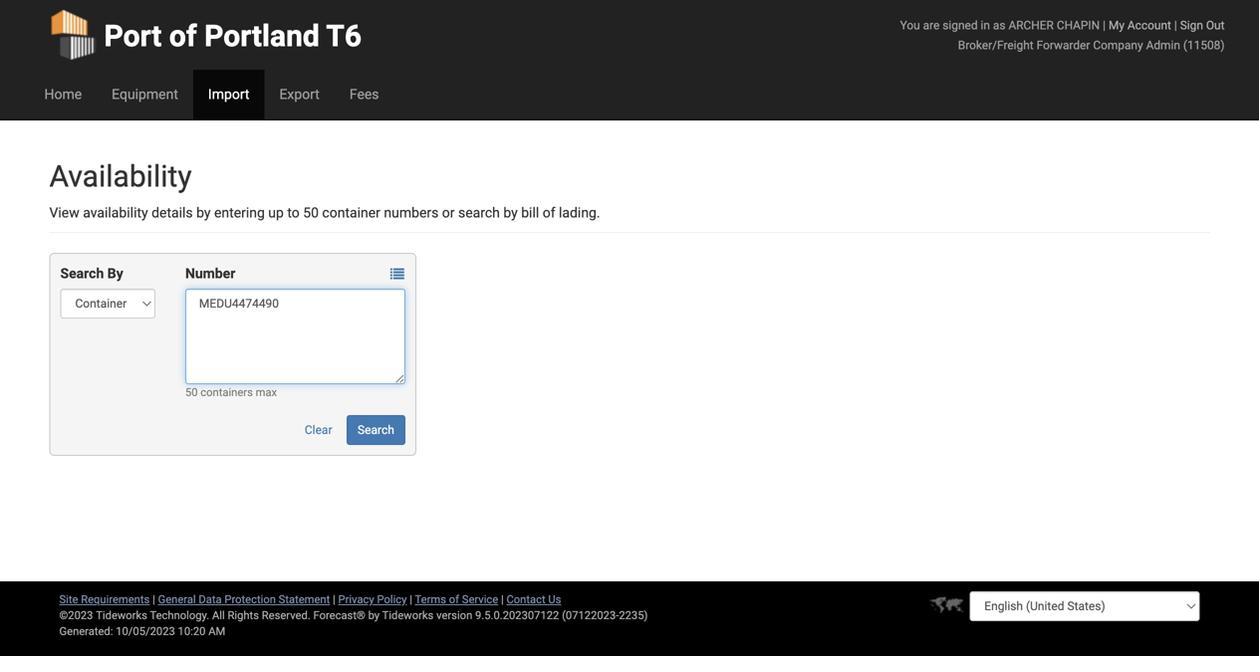 Task type: vqa. For each thing, say whether or not it's contained in the screenshot.
or
yes



Task type: locate. For each thing, give the bounding box(es) containing it.
| left general at the bottom
[[152, 593, 155, 606]]

by left bill
[[503, 205, 518, 221]]

equipment
[[112, 86, 178, 103]]

fees
[[349, 86, 379, 103]]

search right clear button
[[358, 423, 394, 437]]

account
[[1127, 18, 1171, 32]]

of right bill
[[543, 205, 555, 221]]

equipment button
[[97, 70, 193, 120]]

privacy
[[338, 593, 374, 606]]

import button
[[193, 70, 264, 120]]

view availability details by entering up to 50 container numbers or search by bill of lading.
[[49, 205, 600, 221]]

protection
[[224, 593, 276, 606]]

of inside site requirements | general data protection statement | privacy policy | terms of service | contact us ©2023 tideworks technology. all rights reserved. forecast® by tideworks version 9.5.0.202307122 (07122023-2235) generated: 10/05/2023 10:20 am
[[449, 593, 459, 606]]

show list image
[[390, 267, 404, 281]]

my
[[1109, 18, 1125, 32]]

terms of service link
[[415, 593, 498, 606]]

you
[[900, 18, 920, 32]]

0 horizontal spatial of
[[169, 18, 197, 54]]

statement
[[279, 593, 330, 606]]

number
[[185, 265, 235, 282]]

| up tideworks
[[410, 593, 412, 606]]

by right details
[[196, 205, 211, 221]]

50 right the to
[[303, 205, 319, 221]]

of up version
[[449, 593, 459, 606]]

by
[[196, 205, 211, 221], [503, 205, 518, 221], [368, 609, 380, 622]]

up
[[268, 205, 284, 221]]

search inside button
[[358, 423, 394, 437]]

by down privacy policy link
[[368, 609, 380, 622]]

to
[[287, 205, 300, 221]]

| left sign
[[1174, 18, 1177, 32]]

port
[[104, 18, 162, 54]]

1 vertical spatial 50
[[185, 386, 198, 399]]

50 containers max
[[185, 386, 277, 399]]

company
[[1093, 38, 1143, 52]]

export button
[[264, 70, 335, 120]]

containers
[[200, 386, 253, 399]]

1 horizontal spatial 50
[[303, 205, 319, 221]]

archer
[[1009, 18, 1054, 32]]

search for search by
[[60, 265, 104, 282]]

site
[[59, 593, 78, 606]]

rights
[[228, 609, 259, 622]]

version
[[436, 609, 472, 622]]

| up 9.5.0.202307122 at the left of page
[[501, 593, 504, 606]]

privacy policy link
[[338, 593, 407, 606]]

1 horizontal spatial search
[[358, 423, 394, 437]]

0 vertical spatial search
[[60, 265, 104, 282]]

by inside site requirements | general data protection statement | privacy policy | terms of service | contact us ©2023 tideworks technology. all rights reserved. forecast® by tideworks version 9.5.0.202307122 (07122023-2235) generated: 10/05/2023 10:20 am
[[368, 609, 380, 622]]

export
[[279, 86, 320, 103]]

broker/freight
[[958, 38, 1034, 52]]

contact
[[507, 593, 545, 606]]

search left "by"
[[60, 265, 104, 282]]

you are signed in as archer chapin | my account | sign out broker/freight forwarder company admin (11508)
[[900, 18, 1225, 52]]

Number text field
[[185, 289, 405, 384]]

port of portland t6 link
[[49, 0, 362, 70]]

1 vertical spatial of
[[543, 205, 555, 221]]

sign out link
[[1180, 18, 1225, 32]]

general data protection statement link
[[158, 593, 330, 606]]

requirements
[[81, 593, 150, 606]]

signed
[[943, 18, 978, 32]]

50 left the containers
[[185, 386, 198, 399]]

forecast®
[[313, 609, 365, 622]]

search
[[60, 265, 104, 282], [358, 423, 394, 437]]

of
[[169, 18, 197, 54], [543, 205, 555, 221], [449, 593, 459, 606]]

as
[[993, 18, 1006, 32]]

container
[[322, 205, 380, 221]]

©2023 tideworks
[[59, 609, 147, 622]]

general
[[158, 593, 196, 606]]

2 vertical spatial of
[[449, 593, 459, 606]]

portland
[[204, 18, 320, 54]]

50
[[303, 205, 319, 221], [185, 386, 198, 399]]

1 horizontal spatial by
[[368, 609, 380, 622]]

0 vertical spatial of
[[169, 18, 197, 54]]

policy
[[377, 593, 407, 606]]

of right port
[[169, 18, 197, 54]]

0 horizontal spatial search
[[60, 265, 104, 282]]

|
[[1103, 18, 1106, 32], [1174, 18, 1177, 32], [152, 593, 155, 606], [333, 593, 335, 606], [410, 593, 412, 606], [501, 593, 504, 606]]

out
[[1206, 18, 1225, 32]]

sign
[[1180, 18, 1203, 32]]

data
[[199, 593, 222, 606]]

1 vertical spatial search
[[358, 423, 394, 437]]

1 horizontal spatial of
[[449, 593, 459, 606]]



Task type: describe. For each thing, give the bounding box(es) containing it.
chapin
[[1057, 18, 1100, 32]]

search button
[[347, 415, 405, 445]]

terms
[[415, 593, 446, 606]]

admin
[[1146, 38, 1180, 52]]

technology.
[[150, 609, 209, 622]]

(11508)
[[1183, 38, 1225, 52]]

home
[[44, 86, 82, 103]]

2 horizontal spatial by
[[503, 205, 518, 221]]

| left my
[[1103, 18, 1106, 32]]

generated:
[[59, 625, 113, 638]]

numbers
[[384, 205, 439, 221]]

details
[[152, 205, 193, 221]]

site requirements link
[[59, 593, 150, 606]]

0 horizontal spatial by
[[196, 205, 211, 221]]

service
[[462, 593, 498, 606]]

or
[[442, 205, 455, 221]]

bill
[[521, 205, 539, 221]]

by
[[107, 265, 123, 282]]

search by
[[60, 265, 123, 282]]

home button
[[29, 70, 97, 120]]

fees button
[[335, 70, 394, 120]]

am
[[208, 625, 225, 638]]

2235)
[[619, 609, 648, 622]]

are
[[923, 18, 940, 32]]

tideworks
[[382, 609, 434, 622]]

reserved.
[[262, 609, 311, 622]]

search
[[458, 205, 500, 221]]

us
[[548, 593, 561, 606]]

port of portland t6
[[104, 18, 362, 54]]

lading.
[[559, 205, 600, 221]]

site requirements | general data protection statement | privacy policy | terms of service | contact us ©2023 tideworks technology. all rights reserved. forecast® by tideworks version 9.5.0.202307122 (07122023-2235) generated: 10/05/2023 10:20 am
[[59, 593, 648, 638]]

max
[[256, 386, 277, 399]]

import
[[208, 86, 249, 103]]

t6
[[326, 18, 362, 54]]

(07122023-
[[562, 609, 619, 622]]

0 horizontal spatial 50
[[185, 386, 198, 399]]

availability
[[83, 205, 148, 221]]

| up forecast®
[[333, 593, 335, 606]]

9.5.0.202307122
[[475, 609, 559, 622]]

search for search
[[358, 423, 394, 437]]

in
[[981, 18, 990, 32]]

10/05/2023
[[116, 625, 175, 638]]

0 vertical spatial 50
[[303, 205, 319, 221]]

contact us link
[[507, 593, 561, 606]]

all
[[212, 609, 225, 622]]

availability
[[49, 159, 192, 194]]

clear button
[[294, 415, 343, 445]]

entering
[[214, 205, 265, 221]]

clear
[[305, 423, 332, 437]]

view
[[49, 205, 79, 221]]

forwarder
[[1037, 38, 1090, 52]]

my account link
[[1109, 18, 1171, 32]]

2 horizontal spatial of
[[543, 205, 555, 221]]

10:20
[[178, 625, 206, 638]]



